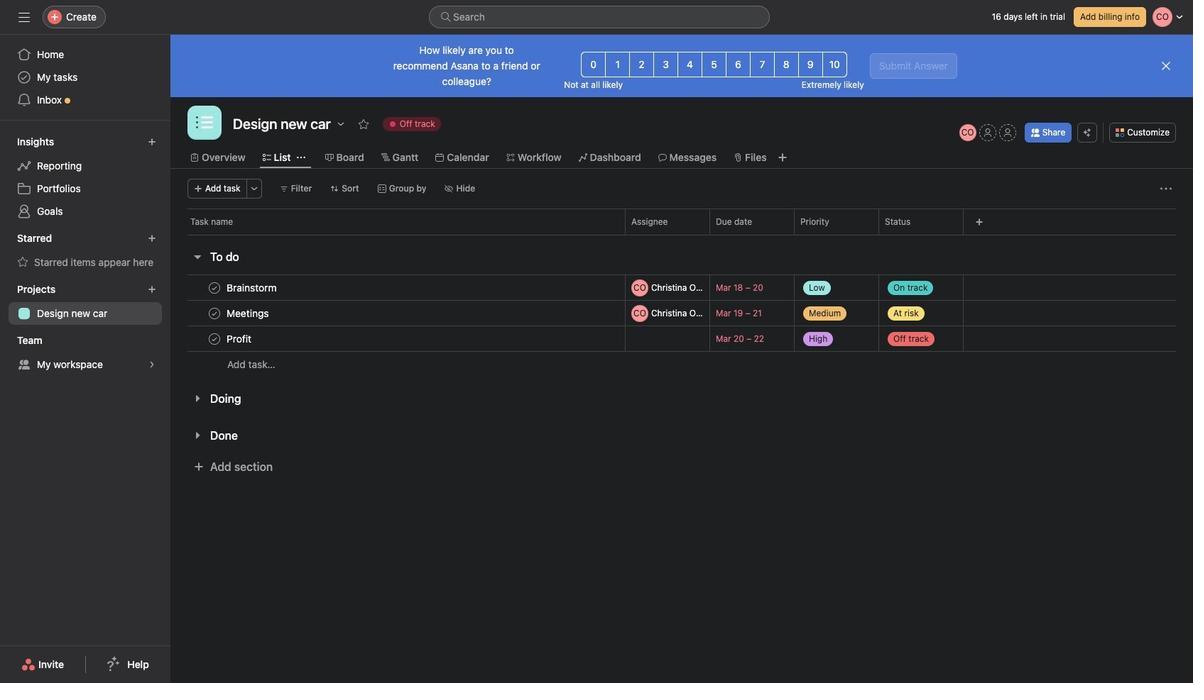 Task type: locate. For each thing, give the bounding box(es) containing it.
Mark complete checkbox
[[206, 305, 223, 322], [206, 331, 223, 348]]

mark complete image inside 'meetings' cell
[[206, 305, 223, 322]]

0 vertical spatial mark complete image
[[206, 279, 223, 297]]

task name text field right mark complete image
[[224, 332, 256, 346]]

2 mark complete image from the top
[[206, 305, 223, 322]]

1 vertical spatial expand task list for this group image
[[192, 430, 203, 442]]

2 expand task list for this group image from the top
[[192, 430, 203, 442]]

Mark complete checkbox
[[206, 279, 223, 297]]

insights element
[[0, 129, 170, 226]]

Task name text field
[[224, 306, 273, 321]]

2 mark complete checkbox from the top
[[206, 331, 223, 348]]

task name text field up task name text field
[[224, 281, 281, 295]]

add to starred image
[[358, 119, 369, 130]]

task name text field for brainstorm cell
[[224, 281, 281, 295]]

expand task list for this group image
[[192, 393, 203, 405], [192, 430, 203, 442]]

more actions image
[[250, 185, 258, 193]]

new project or portfolio image
[[148, 286, 156, 294]]

1 vertical spatial mark complete checkbox
[[206, 331, 223, 348]]

option group
[[581, 52, 847, 77]]

Task name text field
[[224, 281, 281, 295], [224, 332, 256, 346]]

0 vertical spatial task name text field
[[224, 281, 281, 295]]

0 vertical spatial mark complete checkbox
[[206, 305, 223, 322]]

mark complete checkbox inside profit "cell"
[[206, 331, 223, 348]]

2 task name text field from the top
[[224, 332, 256, 346]]

1 vertical spatial task name text field
[[224, 332, 256, 346]]

add tab image
[[777, 152, 788, 163]]

collapse task list for this group image
[[192, 251, 203, 263]]

list image
[[196, 114, 213, 131]]

1 vertical spatial mark complete image
[[206, 305, 223, 322]]

mark complete image inside brainstorm cell
[[206, 279, 223, 297]]

list box
[[429, 6, 770, 28]]

1 expand task list for this group image from the top
[[192, 393, 203, 405]]

add items to starred image
[[148, 234, 156, 243]]

new insights image
[[148, 138, 156, 146]]

task name text field inside brainstorm cell
[[224, 281, 281, 295]]

1 mark complete image from the top
[[206, 279, 223, 297]]

0 vertical spatial expand task list for this group image
[[192, 393, 203, 405]]

profit cell
[[170, 326, 625, 352]]

mark complete image for task name text field
[[206, 305, 223, 322]]

None radio
[[581, 52, 606, 77], [605, 52, 630, 77], [629, 52, 654, 77], [653, 52, 678, 77], [702, 52, 727, 77], [750, 52, 775, 77], [822, 52, 847, 77], [581, 52, 606, 77], [605, 52, 630, 77], [629, 52, 654, 77], [653, 52, 678, 77], [702, 52, 727, 77], [750, 52, 775, 77], [822, 52, 847, 77]]

row
[[170, 209, 1193, 235], [188, 234, 1176, 236], [170, 275, 1193, 301], [170, 300, 1193, 327], [170, 326, 1193, 352], [170, 352, 1193, 378]]

mark complete checkbox down mark complete checkbox
[[206, 331, 223, 348]]

None radio
[[678, 52, 702, 77], [726, 52, 751, 77], [774, 52, 799, 77], [798, 52, 823, 77], [678, 52, 702, 77], [726, 52, 751, 77], [774, 52, 799, 77], [798, 52, 823, 77]]

1 mark complete checkbox from the top
[[206, 305, 223, 322]]

more actions image
[[1161, 183, 1172, 195]]

task name text field inside profit "cell"
[[224, 332, 256, 346]]

mark complete checkbox inside 'meetings' cell
[[206, 305, 223, 322]]

mark complete image
[[206, 279, 223, 297], [206, 305, 223, 322]]

mark complete checkbox up mark complete image
[[206, 305, 223, 322]]

starred element
[[0, 226, 170, 277]]

1 task name text field from the top
[[224, 281, 281, 295]]



Task type: vqa. For each thing, say whether or not it's contained in the screenshot.
Mark complete Image in Brainstorm cell
yes



Task type: describe. For each thing, give the bounding box(es) containing it.
see details, my workspace image
[[148, 361, 156, 369]]

add field image
[[975, 218, 984, 227]]

global element
[[0, 35, 170, 120]]

dismiss image
[[1161, 60, 1172, 72]]

meetings cell
[[170, 300, 625, 327]]

mark complete image
[[206, 331, 223, 348]]

header to do tree grid
[[170, 275, 1193, 378]]

teams element
[[0, 328, 170, 379]]

mark complete checkbox for task name text field
[[206, 305, 223, 322]]

projects element
[[0, 277, 170, 328]]

ask ai image
[[1083, 129, 1092, 137]]

tab actions image
[[297, 153, 305, 162]]

task name text field for profit "cell"
[[224, 332, 256, 346]]

manage project members image
[[959, 124, 976, 141]]

brainstorm cell
[[170, 275, 625, 301]]

mark complete checkbox for task name text box in the profit "cell"
[[206, 331, 223, 348]]

mark complete image for task name text box in the brainstorm cell
[[206, 279, 223, 297]]

hide sidebar image
[[18, 11, 30, 23]]



